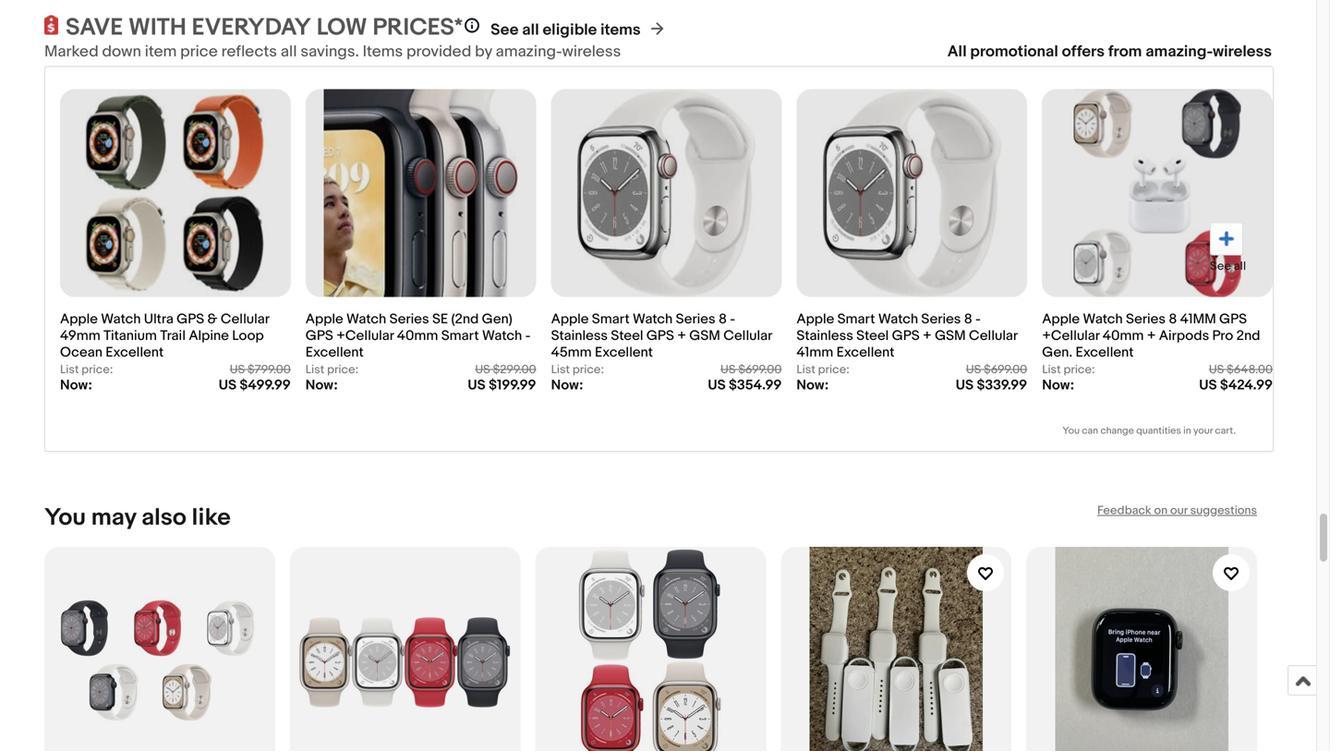 Task type: describe. For each thing, give the bounding box(es) containing it.
- for apple smart watch series 8 - stainless steel gps + gsm cellular 45mm excellent
[[730, 311, 736, 328]]

can
[[1082, 425, 1099, 437]]

smart for 41mm
[[838, 311, 875, 328]]

+ for us $339.99
[[923, 328, 932, 344]]

airpods
[[1159, 328, 1210, 344]]

suggestions
[[1191, 504, 1258, 518]]

apple smart watch series 8 - stainless steel gps + gsm cellular 41mm excellent
[[797, 311, 1018, 361]]

+cellular inside apple watch series se (2nd gen) gps +cellular 40mm smart watch - excellent
[[336, 328, 394, 344]]

feedback on our suggestions link
[[1098, 504, 1258, 518]]

us $699.00 for $354.99
[[721, 363, 782, 377]]

quantities
[[1137, 425, 1182, 437]]

from
[[1109, 42, 1142, 61]]

us left $354.99
[[708, 377, 726, 394]]

8 inside apple watch series 8 41mm gps +cellular 40mm + airpods pro 2nd gen. excellent
[[1169, 311, 1177, 328]]

see all eligible items
[[491, 20, 641, 40]]

change
[[1101, 425, 1134, 437]]

apple watch series se (2nd gen) gps +cellular 40mm smart watch - excellent
[[306, 311, 531, 361]]

steel for 41mm
[[857, 328, 889, 344]]

all promotional offers from amazing-wireless
[[948, 42, 1272, 61]]

cart.
[[1215, 425, 1236, 437]]

2 wireless from the left
[[1213, 42, 1272, 61]]

list for apple smart watch series 8 - stainless steel gps + gsm cellular 45mm excellent
[[551, 363, 570, 377]]

$354.99
[[729, 377, 782, 394]]

marked
[[44, 42, 99, 61]]

see all link
[[1210, 222, 1247, 274]]

now: for apple watch ultra gps & cellular 49mm titanium trail alpine loop ocean excellent
[[60, 377, 92, 394]]

everyday
[[192, 13, 311, 42]]

alpine
[[189, 328, 229, 344]]

gps inside apple smart watch series 8 - stainless steel gps + gsm cellular 41mm excellent
[[892, 328, 920, 344]]

you can change quantities in your cart.
[[1063, 425, 1236, 437]]

on
[[1154, 504, 1168, 518]]

series inside apple smart watch series 8 - stainless steel gps + gsm cellular 41mm excellent
[[922, 311, 961, 328]]

$424.99
[[1220, 377, 1273, 394]]

feedback
[[1098, 504, 1152, 518]]

apple for apple smart watch series 8 - stainless steel gps + gsm cellular 41mm excellent
[[797, 311, 835, 328]]

$648.00
[[1227, 363, 1273, 377]]

promotional
[[971, 42, 1059, 61]]

+ inside apple watch series 8 41mm gps +cellular 40mm + airpods pro 2nd gen. excellent
[[1147, 328, 1156, 344]]

smart for 45mm
[[592, 311, 630, 328]]

us $499.99
[[219, 377, 291, 394]]

us left $648.00
[[1209, 363, 1225, 377]]

apple for apple watch series 8 41mm gps +cellular 40mm + airpods pro 2nd gen. excellent
[[1042, 311, 1080, 328]]

our
[[1171, 504, 1188, 518]]

$199.99
[[489, 377, 536, 394]]

us $339.99
[[956, 377, 1028, 394]]

see all eligible items link
[[491, 20, 641, 40]]

save with everyday low prices*
[[66, 13, 463, 42]]

excellent for 45mm
[[595, 344, 653, 361]]

watch inside apple watch ultra gps & cellular 49mm titanium trail alpine loop ocean excellent
[[101, 311, 141, 328]]

list price: for apple watch series 8 41mm gps +cellular 40mm + airpods pro 2nd gen. excellent
[[1042, 363, 1095, 377]]

49mm
[[60, 328, 100, 344]]

us $299.00
[[475, 363, 536, 377]]

list price: for apple watch series se (2nd gen) gps +cellular 40mm smart watch - excellent
[[306, 363, 359, 377]]

eligible
[[543, 20, 597, 40]]

trail
[[160, 328, 186, 344]]

low
[[317, 13, 367, 42]]

pro
[[1213, 328, 1234, 344]]

marked down item price reflects all savings. items provided by amazing-wireless
[[44, 42, 621, 61]]

apple watch ultra gps & cellular 49mm titanium trail alpine loop ocean excellent link
[[60, 302, 291, 363]]

us down apple smart watch series 8 - stainless steel gps + gsm cellular 41mm excellent
[[966, 363, 982, 377]]

us $424.99
[[1200, 377, 1273, 394]]

also
[[141, 504, 187, 532]]

list for apple smart watch series 8 - stainless steel gps + gsm cellular 41mm excellent
[[797, 363, 816, 377]]

us $799.00
[[230, 363, 291, 377]]

gsm for us $354.99
[[690, 328, 721, 344]]

8 for apple smart watch series 8 - stainless steel gps + gsm cellular 41mm excellent
[[964, 311, 973, 328]]

apple for apple smart watch series 8 - stainless steel gps + gsm cellular 45mm excellent
[[551, 311, 589, 328]]

prices*
[[373, 13, 463, 42]]

with
[[128, 13, 187, 42]]

watch inside apple smart watch series 8 - stainless steel gps + gsm cellular 41mm excellent
[[879, 311, 918, 328]]

excellent for gen.
[[1076, 344, 1134, 361]]

2nd
[[1237, 328, 1261, 344]]

us $199.99
[[468, 377, 536, 394]]

items
[[601, 20, 641, 40]]

0 horizontal spatial all
[[281, 42, 297, 61]]

list for apple watch series 8 41mm gps +cellular 40mm + airpods pro 2nd gen. excellent
[[1042, 363, 1061, 377]]

apple smart watch series 8 - stainless steel gps + gsm cellular 45mm excellent link
[[551, 302, 782, 363]]

you may also like
[[44, 504, 231, 532]]

now: for apple watch series 8 41mm gps +cellular 40mm + airpods pro 2nd gen. excellent
[[1042, 377, 1075, 394]]

smart inside apple watch series se (2nd gen) gps +cellular 40mm smart watch - excellent
[[441, 328, 479, 344]]

45mm
[[551, 344, 592, 361]]

all for see all
[[1234, 259, 1247, 274]]

watch inside apple watch series 8 41mm gps +cellular 40mm + airpods pro 2nd gen. excellent
[[1083, 311, 1123, 328]]

gps inside apple smart watch series 8 - stainless steel gps + gsm cellular 45mm excellent
[[647, 328, 674, 344]]

ocean
[[60, 344, 102, 361]]

offers
[[1062, 42, 1105, 61]]

41mm
[[1180, 311, 1217, 328]]

down
[[102, 42, 141, 61]]

all promotional offers from amazing-wireless link
[[948, 42, 1272, 61]]

se
[[432, 311, 448, 328]]

apple watch series se (2nd gen) gps +cellular 40mm smart watch - excellent link
[[306, 302, 536, 363]]

now: for apple smart watch series 8 - stainless steel gps + gsm cellular 41mm excellent
[[797, 377, 829, 394]]

us left $339.99
[[956, 377, 974, 394]]

you for you can change quantities in your cart.
[[1063, 425, 1080, 437]]

like
[[192, 504, 231, 532]]

provided
[[407, 42, 472, 61]]

cellular inside apple watch ultra gps & cellular 49mm titanium trail alpine loop ocean excellent
[[221, 311, 269, 328]]

excellent inside apple watch ultra gps & cellular 49mm titanium trail alpine loop ocean excellent
[[106, 344, 164, 361]]

watch inside apple smart watch series 8 - stainless steel gps + gsm cellular 45mm excellent
[[633, 311, 673, 328]]

cellular for apple smart watch series 8 - stainless steel gps + gsm cellular 41mm excellent
[[969, 328, 1018, 344]]

us left $799.00
[[230, 363, 245, 377]]

&
[[207, 311, 218, 328]]

all
[[948, 42, 967, 61]]

$799.00
[[248, 363, 291, 377]]

now: for apple watch series se (2nd gen) gps +cellular 40mm smart watch - excellent
[[306, 377, 338, 394]]

your
[[1194, 425, 1213, 437]]

series inside apple watch series 8 41mm gps +cellular 40mm + airpods pro 2nd gen. excellent
[[1126, 311, 1166, 328]]

by
[[475, 42, 492, 61]]

$699.00 for apple smart watch series 8 - stainless steel gps + gsm cellular 45mm excellent
[[739, 363, 782, 377]]



Task type: vqa. For each thing, say whether or not it's contained in the screenshot.


Task type: locate. For each thing, give the bounding box(es) containing it.
stainless inside apple smart watch series 8 - stainless steel gps + gsm cellular 41mm excellent
[[797, 328, 854, 344]]

apple for apple watch series se (2nd gen) gps +cellular 40mm smart watch - excellent
[[306, 311, 343, 328]]

$299.00
[[493, 363, 536, 377]]

0 horizontal spatial 40mm
[[397, 328, 438, 344]]

price: for apple watch ultra gps & cellular 49mm titanium trail alpine loop ocean excellent
[[82, 363, 113, 377]]

1 horizontal spatial us $699.00
[[966, 363, 1028, 377]]

8 inside apple smart watch series 8 - stainless steel gps + gsm cellular 45mm excellent
[[719, 311, 727, 328]]

steel for 45mm
[[611, 328, 644, 344]]

excellent
[[106, 344, 164, 361], [306, 344, 364, 361], [595, 344, 653, 361], [837, 344, 895, 361], [1076, 344, 1134, 361]]

1 series from the left
[[390, 311, 429, 328]]

apple smart watch series 8 - stainless steel gps + gsm cellular 45mm excellent
[[551, 311, 772, 361]]

1 horizontal spatial steel
[[857, 328, 889, 344]]

savings.
[[301, 42, 359, 61]]

price: down the 45mm at top
[[573, 363, 604, 377]]

2 now: from the left
[[306, 377, 338, 394]]

1 $699.00 from the left
[[739, 363, 782, 377]]

excellent inside apple watch series se (2nd gen) gps +cellular 40mm smart watch - excellent
[[306, 344, 364, 361]]

list price: for apple smart watch series 8 - stainless steel gps + gsm cellular 45mm excellent
[[551, 363, 604, 377]]

list price: for apple watch ultra gps & cellular 49mm titanium trail alpine loop ocean excellent
[[60, 363, 113, 377]]

now:
[[60, 377, 92, 394], [306, 377, 338, 394], [551, 377, 584, 394], [797, 377, 829, 394], [1042, 377, 1075, 394]]

apple watch series 8 41mm gps +cellular 40mm + airpods pro 2nd gen. excellent link
[[1042, 302, 1273, 363]]

1 horizontal spatial wireless
[[1213, 42, 1272, 61]]

all for see all eligible items
[[522, 20, 539, 40]]

0 horizontal spatial gsm
[[690, 328, 721, 344]]

2 horizontal spatial cellular
[[969, 328, 1018, 344]]

2 8 from the left
[[964, 311, 973, 328]]

see for see all eligible items
[[491, 20, 519, 40]]

-
[[730, 311, 736, 328], [976, 311, 981, 328], [525, 328, 531, 344]]

stainless inside apple smart watch series 8 - stainless steel gps + gsm cellular 45mm excellent
[[551, 328, 608, 344]]

+cellular
[[336, 328, 394, 344], [1042, 328, 1100, 344]]

now: down gen.
[[1042, 377, 1075, 394]]

cellular for apple smart watch series 8 - stainless steel gps + gsm cellular 45mm excellent
[[724, 328, 772, 344]]

apple inside apple watch series 8 41mm gps +cellular 40mm + airpods pro 2nd gen. excellent
[[1042, 311, 1080, 328]]

gsm
[[690, 328, 721, 344], [935, 328, 966, 344]]

excellent inside apple smart watch series 8 - stainless steel gps + gsm cellular 45mm excellent
[[595, 344, 653, 361]]

price: down ocean in the top of the page
[[82, 363, 113, 377]]

gen)
[[482, 311, 513, 328]]

4 now: from the left
[[797, 377, 829, 394]]

0 horizontal spatial +
[[677, 328, 686, 344]]

wireless
[[562, 42, 621, 61], [1213, 42, 1272, 61]]

list down gen.
[[1042, 363, 1061, 377]]

40mm
[[397, 328, 438, 344], [1103, 328, 1144, 344]]

items
[[363, 42, 403, 61]]

1 horizontal spatial 40mm
[[1103, 328, 1144, 344]]

2 list price: from the left
[[306, 363, 359, 377]]

list price: down ocean in the top of the page
[[60, 363, 113, 377]]

price: down 41mm
[[818, 363, 850, 377]]

+
[[677, 328, 686, 344], [923, 328, 932, 344], [1147, 328, 1156, 344]]

series
[[390, 311, 429, 328], [676, 311, 716, 328], [922, 311, 961, 328], [1126, 311, 1166, 328]]

cellular inside apple smart watch series 8 - stainless steel gps + gsm cellular 45mm excellent
[[724, 328, 772, 344]]

4 series from the left
[[1126, 311, 1166, 328]]

list down 41mm
[[797, 363, 816, 377]]

0 vertical spatial you
[[1063, 425, 1080, 437]]

1 steel from the left
[[611, 328, 644, 344]]

list
[[44, 532, 1272, 751]]

0 horizontal spatial you
[[44, 504, 86, 532]]

- up us $354.99
[[730, 311, 736, 328]]

all up 2nd
[[1234, 259, 1247, 274]]

apple inside apple smart watch series 8 - stainless steel gps + gsm cellular 41mm excellent
[[797, 311, 835, 328]]

1 horizontal spatial 8
[[964, 311, 973, 328]]

0 horizontal spatial us $699.00
[[721, 363, 782, 377]]

gen.
[[1042, 344, 1073, 361]]

apple up ocean in the top of the page
[[60, 311, 98, 328]]

series left 41mm
[[1126, 311, 1166, 328]]

8 up us $354.99
[[719, 311, 727, 328]]

cellular
[[221, 311, 269, 328], [724, 328, 772, 344], [969, 328, 1018, 344]]

5 price: from the left
[[1064, 363, 1095, 377]]

1 excellent from the left
[[106, 344, 164, 361]]

amazing-
[[496, 42, 562, 61], [1146, 42, 1213, 61]]

gsm inside apple smart watch series 8 - stainless steel gps + gsm cellular 41mm excellent
[[935, 328, 966, 344]]

4 apple from the left
[[797, 311, 835, 328]]

$339.99
[[977, 377, 1028, 394]]

1 8 from the left
[[719, 311, 727, 328]]

1 horizontal spatial you
[[1063, 425, 1080, 437]]

2 $699.00 from the left
[[984, 363, 1028, 377]]

1 gsm from the left
[[690, 328, 721, 344]]

+cellular inside apple watch series 8 41mm gps +cellular 40mm + airpods pro 2nd gen. excellent
[[1042, 328, 1100, 344]]

3 + from the left
[[1147, 328, 1156, 344]]

apple for apple watch ultra gps & cellular 49mm titanium trail alpine loop ocean excellent
[[60, 311, 98, 328]]

cellular up us $339.99
[[969, 328, 1018, 344]]

apple smart watch series 8 - stainless steel gps + gsm cellular 41mm excellent link
[[797, 302, 1028, 363]]

steel
[[611, 328, 644, 344], [857, 328, 889, 344]]

1 horizontal spatial +
[[923, 328, 932, 344]]

0 horizontal spatial -
[[525, 328, 531, 344]]

1 40mm from the left
[[397, 328, 438, 344]]

apple inside apple smart watch series 8 - stainless steel gps + gsm cellular 45mm excellent
[[551, 311, 589, 328]]

apple inside apple watch ultra gps & cellular 49mm titanium trail alpine loop ocean excellent
[[60, 311, 98, 328]]

3 list from the left
[[551, 363, 570, 377]]

0 horizontal spatial cellular
[[221, 311, 269, 328]]

us
[[230, 363, 245, 377], [475, 363, 490, 377], [721, 363, 736, 377], [966, 363, 982, 377], [1209, 363, 1225, 377], [219, 377, 237, 394], [468, 377, 486, 394], [708, 377, 726, 394], [956, 377, 974, 394], [1200, 377, 1217, 394]]

price
[[180, 42, 218, 61]]

2 amazing- from the left
[[1146, 42, 1213, 61]]

3 excellent from the left
[[595, 344, 653, 361]]

- inside apple smart watch series 8 - stainless steel gps + gsm cellular 41mm excellent
[[976, 311, 981, 328]]

apple
[[60, 311, 98, 328], [306, 311, 343, 328], [551, 311, 589, 328], [797, 311, 835, 328], [1042, 311, 1080, 328]]

steel inside apple smart watch series 8 - stainless steel gps + gsm cellular 41mm excellent
[[857, 328, 889, 344]]

smart inside apple smart watch series 8 - stainless steel gps + gsm cellular 41mm excellent
[[838, 311, 875, 328]]

0 horizontal spatial +cellular
[[336, 328, 394, 344]]

list price: for apple smart watch series 8 - stainless steel gps + gsm cellular 41mm excellent
[[797, 363, 850, 377]]

2 stainless from the left
[[797, 328, 854, 344]]

excellent for 41mm
[[837, 344, 895, 361]]

now: down 41mm
[[797, 377, 829, 394]]

feedback on our suggestions
[[1098, 504, 1258, 518]]

titanium
[[104, 328, 157, 344]]

us left $499.99 on the left bottom of page
[[219, 377, 237, 394]]

8 for apple smart watch series 8 - stainless steel gps + gsm cellular 45mm excellent
[[719, 311, 727, 328]]

list down ocean in the top of the page
[[60, 363, 79, 377]]

apple up gen.
[[1042, 311, 1080, 328]]

1 list price: from the left
[[60, 363, 113, 377]]

40mm inside apple watch series se (2nd gen) gps +cellular 40mm smart watch - excellent
[[397, 328, 438, 344]]

2 horizontal spatial 8
[[1169, 311, 1177, 328]]

- for apple smart watch series 8 - stainless steel gps + gsm cellular 41mm excellent
[[976, 311, 981, 328]]

apple watch series 8 41mm gps +cellular 40mm + airpods pro 2nd gen. excellent
[[1042, 311, 1261, 361]]

price: down gen.
[[1064, 363, 1095, 377]]

8 inside apple smart watch series 8 - stainless steel gps + gsm cellular 41mm excellent
[[964, 311, 973, 328]]

list price: down 41mm
[[797, 363, 850, 377]]

1 horizontal spatial smart
[[592, 311, 630, 328]]

gsm up us $354.99
[[690, 328, 721, 344]]

stainless
[[551, 328, 608, 344], [797, 328, 854, 344]]

gps inside apple watch ultra gps & cellular 49mm titanium trail alpine loop ocean excellent
[[177, 311, 204, 328]]

us left $299.00 at the left of page
[[475, 363, 490, 377]]

series up us $354.99
[[676, 311, 716, 328]]

1 list from the left
[[60, 363, 79, 377]]

us $699.00 for $339.99
[[966, 363, 1028, 377]]

you for you may also like
[[44, 504, 86, 532]]

amazing- down see all eligible items
[[496, 42, 562, 61]]

smart
[[592, 311, 630, 328], [838, 311, 875, 328], [441, 328, 479, 344]]

0 horizontal spatial stainless
[[551, 328, 608, 344]]

gsm up us $339.99
[[935, 328, 966, 344]]

1 vertical spatial all
[[281, 42, 297, 61]]

all right "reflects"
[[281, 42, 297, 61]]

price:
[[82, 363, 113, 377], [327, 363, 359, 377], [573, 363, 604, 377], [818, 363, 850, 377], [1064, 363, 1095, 377]]

0 horizontal spatial 8
[[719, 311, 727, 328]]

list price: right $799.00
[[306, 363, 359, 377]]

2 horizontal spatial -
[[976, 311, 981, 328]]

amazing- right from
[[1146, 42, 1213, 61]]

40mm left airpods
[[1103, 328, 1144, 344]]

cellular inside apple smart watch series 8 - stainless steel gps + gsm cellular 41mm excellent
[[969, 328, 1018, 344]]

see up by
[[491, 20, 519, 40]]

list price: down gen.
[[1042, 363, 1095, 377]]

gps inside apple watch series 8 41mm gps +cellular 40mm + airpods pro 2nd gen. excellent
[[1220, 311, 1247, 328]]

0 horizontal spatial amazing-
[[496, 42, 562, 61]]

2 excellent from the left
[[306, 344, 364, 361]]

item
[[145, 42, 177, 61]]

1 wireless from the left
[[562, 42, 621, 61]]

$699.00
[[739, 363, 782, 377], [984, 363, 1028, 377]]

8 left 41mm
[[1169, 311, 1177, 328]]

5 list price: from the left
[[1042, 363, 1095, 377]]

- up us $339.99
[[976, 311, 981, 328]]

apple inside apple watch series se (2nd gen) gps +cellular 40mm smart watch - excellent
[[306, 311, 343, 328]]

list right $799.00
[[306, 363, 325, 377]]

steel inside apple smart watch series 8 - stainless steel gps + gsm cellular 45mm excellent
[[611, 328, 644, 344]]

+ for us $354.99
[[677, 328, 686, 344]]

1 +cellular from the left
[[336, 328, 394, 344]]

excellent inside apple smart watch series 8 - stainless steel gps + gsm cellular 41mm excellent
[[837, 344, 895, 361]]

list
[[60, 363, 79, 377], [306, 363, 325, 377], [551, 363, 570, 377], [797, 363, 816, 377], [1042, 363, 1061, 377]]

us $648.00
[[1209, 363, 1273, 377]]

stainless for 45mm
[[551, 328, 608, 344]]

watch
[[101, 311, 141, 328], [346, 311, 386, 328], [633, 311, 673, 328], [879, 311, 918, 328], [1083, 311, 1123, 328], [482, 328, 522, 344]]

5 apple from the left
[[1042, 311, 1080, 328]]

0 horizontal spatial $699.00
[[739, 363, 782, 377]]

1 horizontal spatial cellular
[[724, 328, 772, 344]]

gsm for us $339.99
[[935, 328, 966, 344]]

1 horizontal spatial stainless
[[797, 328, 854, 344]]

stainless for 41mm
[[797, 328, 854, 344]]

1 horizontal spatial all
[[522, 20, 539, 40]]

gsm inside apple smart watch series 8 - stainless steel gps + gsm cellular 45mm excellent
[[690, 328, 721, 344]]

list for apple watch series se (2nd gen) gps +cellular 40mm smart watch - excellent
[[306, 363, 325, 377]]

5 now: from the left
[[1042, 377, 1075, 394]]

2 horizontal spatial +
[[1147, 328, 1156, 344]]

2 price: from the left
[[327, 363, 359, 377]]

+ inside apple smart watch series 8 - stainless steel gps + gsm cellular 41mm excellent
[[923, 328, 932, 344]]

see up 41mm
[[1210, 259, 1232, 274]]

price: for apple smart watch series 8 - stainless steel gps + gsm cellular 45mm excellent
[[573, 363, 604, 377]]

2 horizontal spatial smart
[[838, 311, 875, 328]]

5 list from the left
[[1042, 363, 1061, 377]]

- inside apple smart watch series 8 - stainless steel gps + gsm cellular 45mm excellent
[[730, 311, 736, 328]]

us left the "$199.99"
[[468, 377, 486, 394]]

1 apple from the left
[[60, 311, 98, 328]]

list price:
[[60, 363, 113, 377], [306, 363, 359, 377], [551, 363, 604, 377], [797, 363, 850, 377], [1042, 363, 1095, 377]]

list down the 45mm at top
[[551, 363, 570, 377]]

steel right 41mm
[[857, 328, 889, 344]]

0 horizontal spatial steel
[[611, 328, 644, 344]]

41mm
[[797, 344, 834, 361]]

2 40mm from the left
[[1103, 328, 1144, 344]]

apple right loop
[[306, 311, 343, 328]]

2 apple from the left
[[306, 311, 343, 328]]

1 horizontal spatial gsm
[[935, 328, 966, 344]]

5 excellent from the left
[[1076, 344, 1134, 361]]

us down apple smart watch series 8 - stainless steel gps + gsm cellular 45mm excellent on the top of the page
[[721, 363, 736, 377]]

apple up 41mm
[[797, 311, 835, 328]]

0 vertical spatial all
[[522, 20, 539, 40]]

us left '$424.99'
[[1200, 377, 1217, 394]]

gps inside apple watch series se (2nd gen) gps +cellular 40mm smart watch - excellent
[[306, 328, 333, 344]]

price: for apple watch series se (2nd gen) gps +cellular 40mm smart watch - excellent
[[327, 363, 359, 377]]

in
[[1184, 425, 1192, 437]]

apple up the 45mm at top
[[551, 311, 589, 328]]

1 horizontal spatial -
[[730, 311, 736, 328]]

4 list from the left
[[797, 363, 816, 377]]

0 horizontal spatial see
[[491, 20, 519, 40]]

1 price: from the left
[[82, 363, 113, 377]]

1 stainless from the left
[[551, 328, 608, 344]]

$699.00 for apple smart watch series 8 - stainless steel gps + gsm cellular 41mm excellent
[[984, 363, 1028, 377]]

see all
[[1210, 259, 1247, 274]]

1 horizontal spatial amazing-
[[1146, 42, 1213, 61]]

2 series from the left
[[676, 311, 716, 328]]

cellular right &
[[221, 311, 269, 328]]

all left the "eligible"
[[522, 20, 539, 40]]

3 list price: from the left
[[551, 363, 604, 377]]

steel right the 45mm at top
[[611, 328, 644, 344]]

2 list from the left
[[306, 363, 325, 377]]

price: right $799.00
[[327, 363, 359, 377]]

2 + from the left
[[923, 328, 932, 344]]

2 steel from the left
[[857, 328, 889, 344]]

now: down ocean in the top of the page
[[60, 377, 92, 394]]

list for apple watch ultra gps & cellular 49mm titanium trail alpine loop ocean excellent
[[60, 363, 79, 377]]

1 + from the left
[[677, 328, 686, 344]]

4 list price: from the left
[[797, 363, 850, 377]]

now: down the 45mm at top
[[551, 377, 584, 394]]

1 now: from the left
[[60, 377, 92, 394]]

loop
[[232, 328, 264, 344]]

you left 'can'
[[1063, 425, 1080, 437]]

you left may
[[44, 504, 86, 532]]

4 excellent from the left
[[837, 344, 895, 361]]

reflects
[[221, 42, 277, 61]]

now: right $799.00
[[306, 377, 338, 394]]

0 vertical spatial see
[[491, 20, 519, 40]]

see for see all
[[1210, 259, 1232, 274]]

(2nd
[[451, 311, 479, 328]]

1 vertical spatial see
[[1210, 259, 1232, 274]]

2 horizontal spatial all
[[1234, 259, 1247, 274]]

4 price: from the left
[[818, 363, 850, 377]]

2 gsm from the left
[[935, 328, 966, 344]]

3 8 from the left
[[1169, 311, 1177, 328]]

2 us $699.00 from the left
[[966, 363, 1028, 377]]

ultra
[[144, 311, 174, 328]]

price: for apple smart watch series 8 - stainless steel gps + gsm cellular 41mm excellent
[[818, 363, 850, 377]]

smart inside apple smart watch series 8 - stainless steel gps + gsm cellular 45mm excellent
[[592, 311, 630, 328]]

list price: down the 45mm at top
[[551, 363, 604, 377]]

3 series from the left
[[922, 311, 961, 328]]

2 +cellular from the left
[[1042, 328, 1100, 344]]

- right gen)
[[525, 328, 531, 344]]

apple watch ultra gps & cellular 49mm titanium trail alpine loop ocean excellent
[[60, 311, 269, 361]]

series left se
[[390, 311, 429, 328]]

3 apple from the left
[[551, 311, 589, 328]]

may
[[91, 504, 136, 532]]

us $354.99
[[708, 377, 782, 394]]

series inside apple watch series se (2nd gen) gps +cellular 40mm smart watch - excellent
[[390, 311, 429, 328]]

$499.99
[[240, 377, 291, 394]]

0 horizontal spatial wireless
[[562, 42, 621, 61]]

40mm inside apple watch series 8 41mm gps +cellular 40mm + airpods pro 2nd gen. excellent
[[1103, 328, 1144, 344]]

+ inside apple smart watch series 8 - stainless steel gps + gsm cellular 45mm excellent
[[677, 328, 686, 344]]

1 horizontal spatial +cellular
[[1042, 328, 1100, 344]]

3 price: from the left
[[573, 363, 604, 377]]

3 now: from the left
[[551, 377, 584, 394]]

1 vertical spatial you
[[44, 504, 86, 532]]

cellular up us $354.99
[[724, 328, 772, 344]]

1 horizontal spatial $699.00
[[984, 363, 1028, 377]]

series inside apple smart watch series 8 - stainless steel gps + gsm cellular 45mm excellent
[[676, 311, 716, 328]]

1 horizontal spatial see
[[1210, 259, 1232, 274]]

40mm left (2nd on the left
[[397, 328, 438, 344]]

1 us $699.00 from the left
[[721, 363, 782, 377]]

series up us $339.99
[[922, 311, 961, 328]]

excellent inside apple watch series 8 41mm gps +cellular 40mm + airpods pro 2nd gen. excellent
[[1076, 344, 1134, 361]]

8 up us $339.99
[[964, 311, 973, 328]]

0 horizontal spatial smart
[[441, 328, 479, 344]]

now: for apple smart watch series 8 - stainless steel gps + gsm cellular 45mm excellent
[[551, 377, 584, 394]]

see
[[491, 20, 519, 40], [1210, 259, 1232, 274]]

- inside apple watch series se (2nd gen) gps +cellular 40mm smart watch - excellent
[[525, 328, 531, 344]]

2 vertical spatial all
[[1234, 259, 1247, 274]]

save
[[66, 13, 123, 42]]

us $699.00
[[721, 363, 782, 377], [966, 363, 1028, 377]]

gps
[[177, 311, 204, 328], [1220, 311, 1247, 328], [306, 328, 333, 344], [647, 328, 674, 344], [892, 328, 920, 344]]

1 amazing- from the left
[[496, 42, 562, 61]]

price: for apple watch series 8 41mm gps +cellular 40mm + airpods pro 2nd gen. excellent
[[1064, 363, 1095, 377]]



